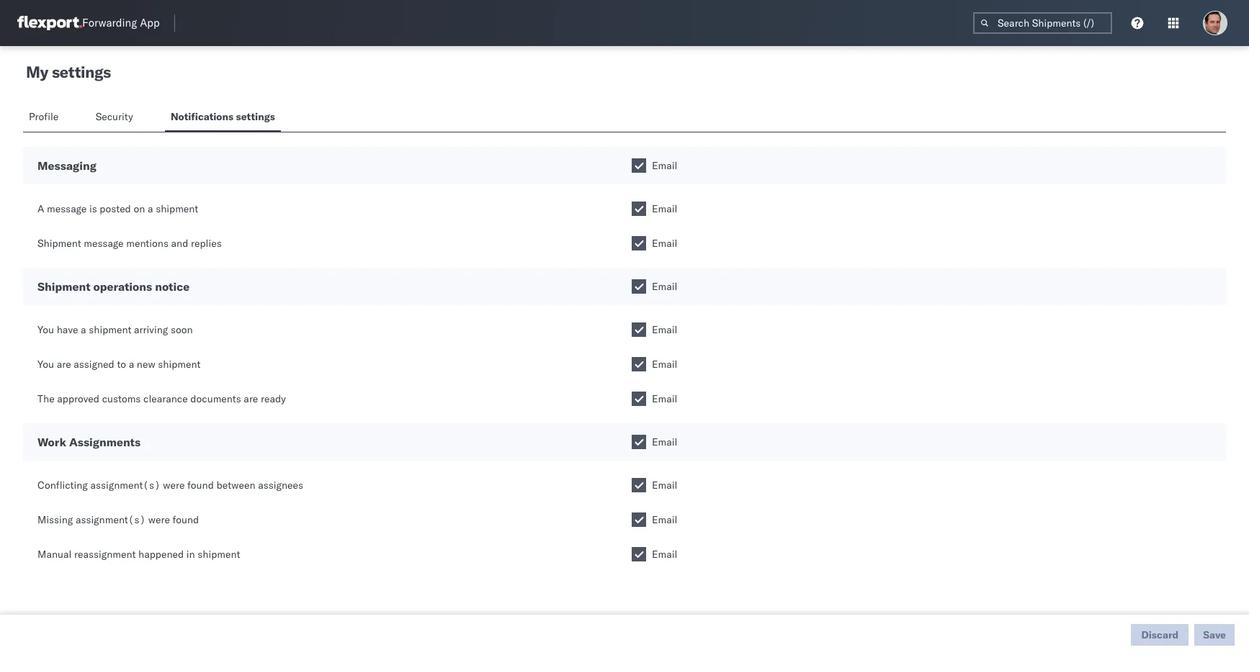 Task type: vqa. For each thing, say whether or not it's contained in the screenshot.
the leftmost West
no



Task type: describe. For each thing, give the bounding box(es) containing it.
missing
[[37, 514, 73, 527]]

Search Shipments (/) text field
[[973, 12, 1112, 34]]

forwarding app
[[82, 16, 160, 30]]

work assignments
[[37, 435, 141, 449]]

reassignment
[[74, 548, 136, 561]]

email for the approved customs clearance documents are ready
[[652, 393, 677, 406]]

app
[[140, 16, 160, 30]]

found for missing assignment(s) were found
[[173, 514, 199, 527]]

email for you have a shipment arriving soon
[[652, 323, 677, 336]]

shipment right new
[[158, 358, 201, 371]]

new
[[137, 358, 155, 371]]

the approved customs clearance documents are ready
[[37, 393, 286, 406]]

profile button
[[23, 104, 67, 132]]

email for a message is posted on a shipment
[[652, 202, 677, 215]]

happened
[[138, 548, 184, 561]]

assignment(s) for conflicting
[[90, 479, 160, 492]]

my settings
[[26, 62, 111, 82]]

were for conflicting
[[163, 479, 185, 492]]

notice
[[155, 279, 190, 294]]

manual
[[37, 548, 72, 561]]

messaging
[[37, 158, 96, 173]]

1 vertical spatial a
[[81, 323, 86, 336]]

assigned
[[74, 358, 114, 371]]

customs
[[102, 393, 141, 406]]

clearance
[[143, 393, 188, 406]]

posted
[[100, 202, 131, 215]]

have
[[57, 323, 78, 336]]

the
[[37, 393, 55, 406]]

notifications settings button
[[165, 104, 281, 132]]

you are assigned to a new shipment
[[37, 358, 201, 371]]

missing assignment(s) were found
[[37, 514, 199, 527]]

shipment for shipment operations notice
[[37, 279, 90, 294]]

0 vertical spatial a
[[148, 202, 153, 215]]

2 vertical spatial a
[[129, 358, 134, 371]]

shipment message mentions and replies
[[37, 237, 222, 250]]

notifications settings
[[171, 110, 275, 123]]

on
[[134, 202, 145, 215]]

security button
[[90, 104, 142, 132]]

security
[[96, 110, 133, 123]]

in
[[186, 548, 195, 561]]

assignees
[[258, 479, 303, 492]]

work
[[37, 435, 66, 449]]

soon
[[171, 323, 193, 336]]

shipment for shipment message mentions and replies
[[37, 237, 81, 250]]



Task type: locate. For each thing, give the bounding box(es) containing it.
0 vertical spatial settings
[[52, 62, 111, 82]]

shipment up and
[[156, 202, 198, 215]]

2 you from the top
[[37, 358, 54, 371]]

found
[[187, 479, 214, 492], [173, 514, 199, 527]]

1 vertical spatial were
[[148, 514, 170, 527]]

1 vertical spatial settings
[[236, 110, 275, 123]]

and
[[171, 237, 188, 250]]

0 vertical spatial assignment(s)
[[90, 479, 160, 492]]

5 email from the top
[[652, 323, 677, 336]]

were
[[163, 479, 185, 492], [148, 514, 170, 527]]

0 vertical spatial found
[[187, 479, 214, 492]]

mentions
[[126, 237, 169, 250]]

2 email from the top
[[652, 202, 677, 215]]

flexport. image
[[17, 16, 82, 30]]

1 email from the top
[[652, 159, 677, 172]]

a right on
[[148, 202, 153, 215]]

a
[[37, 202, 44, 215]]

replies
[[191, 237, 222, 250]]

found up in
[[173, 514, 199, 527]]

2 shipment from the top
[[37, 279, 90, 294]]

message
[[47, 202, 87, 215], [84, 237, 124, 250]]

conflicting
[[37, 479, 88, 492]]

you for you have a shipment arriving soon
[[37, 323, 54, 336]]

found left between
[[187, 479, 214, 492]]

email for manual reassignment happened in shipment
[[652, 548, 677, 561]]

7 email from the top
[[652, 393, 677, 406]]

message right the a
[[47, 202, 87, 215]]

a
[[148, 202, 153, 215], [81, 323, 86, 336], [129, 358, 134, 371]]

a message is posted on a shipment
[[37, 202, 198, 215]]

0 vertical spatial are
[[57, 358, 71, 371]]

ready
[[261, 393, 286, 406]]

assignment(s) for missing
[[76, 514, 146, 527]]

None checkbox
[[632, 202, 646, 216], [632, 279, 646, 294], [632, 357, 646, 372], [632, 478, 646, 493], [632, 547, 646, 562], [632, 202, 646, 216], [632, 279, 646, 294], [632, 357, 646, 372], [632, 478, 646, 493], [632, 547, 646, 562]]

message down is in the top left of the page
[[84, 237, 124, 250]]

shipment
[[156, 202, 198, 215], [89, 323, 131, 336], [158, 358, 201, 371], [198, 548, 240, 561]]

found for conflicting assignment(s) were found between assignees
[[187, 479, 214, 492]]

shipment operations notice
[[37, 279, 190, 294]]

1 shipment from the top
[[37, 237, 81, 250]]

0 vertical spatial shipment
[[37, 237, 81, 250]]

forwarding
[[82, 16, 137, 30]]

my
[[26, 62, 48, 82]]

4 email from the top
[[652, 280, 677, 293]]

9 email from the top
[[652, 479, 677, 492]]

were for missing
[[148, 514, 170, 527]]

documents
[[190, 393, 241, 406]]

1 horizontal spatial are
[[244, 393, 258, 406]]

settings right my
[[52, 62, 111, 82]]

email for you are assigned to a new shipment
[[652, 358, 677, 371]]

you
[[37, 323, 54, 336], [37, 358, 54, 371]]

email
[[652, 159, 677, 172], [652, 202, 677, 215], [652, 237, 677, 250], [652, 280, 677, 293], [652, 323, 677, 336], [652, 358, 677, 371], [652, 393, 677, 406], [652, 436, 677, 449], [652, 479, 677, 492], [652, 514, 677, 527], [652, 548, 677, 561]]

0 horizontal spatial settings
[[52, 62, 111, 82]]

settings right the notifications
[[236, 110, 275, 123]]

email for conflicting assignment(s) were found between assignees
[[652, 479, 677, 492]]

email for missing assignment(s) were found
[[652, 514, 677, 527]]

0 horizontal spatial are
[[57, 358, 71, 371]]

are
[[57, 358, 71, 371], [244, 393, 258, 406]]

notifications
[[171, 110, 233, 123]]

were left between
[[163, 479, 185, 492]]

email for shipment operations notice
[[652, 280, 677, 293]]

0 horizontal spatial a
[[81, 323, 86, 336]]

0 vertical spatial were
[[163, 479, 185, 492]]

shipment right in
[[198, 548, 240, 561]]

3 email from the top
[[652, 237, 677, 250]]

assignments
[[69, 435, 141, 449]]

0 vertical spatial you
[[37, 323, 54, 336]]

assignment(s) up missing assignment(s) were found
[[90, 479, 160, 492]]

arriving
[[134, 323, 168, 336]]

settings inside button
[[236, 110, 275, 123]]

a right to
[[129, 358, 134, 371]]

1 vertical spatial assignment(s)
[[76, 514, 146, 527]]

are left assigned
[[57, 358, 71, 371]]

you have a shipment arriving soon
[[37, 323, 193, 336]]

None checkbox
[[632, 158, 646, 173], [632, 236, 646, 251], [632, 323, 646, 337], [632, 392, 646, 406], [632, 435, 646, 449], [632, 513, 646, 527], [632, 158, 646, 173], [632, 236, 646, 251], [632, 323, 646, 337], [632, 392, 646, 406], [632, 435, 646, 449], [632, 513, 646, 527]]

1 vertical spatial are
[[244, 393, 258, 406]]

between
[[216, 479, 255, 492]]

message for shipment
[[84, 237, 124, 250]]

2 horizontal spatial a
[[148, 202, 153, 215]]

you left 'have'
[[37, 323, 54, 336]]

are left ready
[[244, 393, 258, 406]]

settings
[[52, 62, 111, 82], [236, 110, 275, 123]]

operations
[[93, 279, 152, 294]]

is
[[89, 202, 97, 215]]

1 horizontal spatial settings
[[236, 110, 275, 123]]

1 vertical spatial shipment
[[37, 279, 90, 294]]

1 you from the top
[[37, 323, 54, 336]]

6 email from the top
[[652, 358, 677, 371]]

0 vertical spatial message
[[47, 202, 87, 215]]

profile
[[29, 110, 59, 123]]

shipment up 'have'
[[37, 279, 90, 294]]

8 email from the top
[[652, 436, 677, 449]]

email for shipment message mentions and replies
[[652, 237, 677, 250]]

shipment up you are assigned to a new shipment
[[89, 323, 131, 336]]

assignment(s) up reassignment on the bottom of page
[[76, 514, 146, 527]]

1 vertical spatial message
[[84, 237, 124, 250]]

1 vertical spatial found
[[173, 514, 199, 527]]

you up 'the'
[[37, 358, 54, 371]]

1 vertical spatial you
[[37, 358, 54, 371]]

shipment down the a
[[37, 237, 81, 250]]

were up 'happened'
[[148, 514, 170, 527]]

conflicting assignment(s) were found between assignees
[[37, 479, 303, 492]]

message for a
[[47, 202, 87, 215]]

approved
[[57, 393, 99, 406]]

to
[[117, 358, 126, 371]]

1 horizontal spatial a
[[129, 358, 134, 371]]

a right 'have'
[[81, 323, 86, 336]]

settings for notifications settings
[[236, 110, 275, 123]]

11 email from the top
[[652, 548, 677, 561]]

shipment
[[37, 237, 81, 250], [37, 279, 90, 294]]

10 email from the top
[[652, 514, 677, 527]]

you for you are assigned to a new shipment
[[37, 358, 54, 371]]

settings for my settings
[[52, 62, 111, 82]]

email for work assignments
[[652, 436, 677, 449]]

manual reassignment happened in shipment
[[37, 548, 240, 561]]

assignment(s)
[[90, 479, 160, 492], [76, 514, 146, 527]]

email for messaging
[[652, 159, 677, 172]]

forwarding app link
[[17, 16, 160, 30]]



